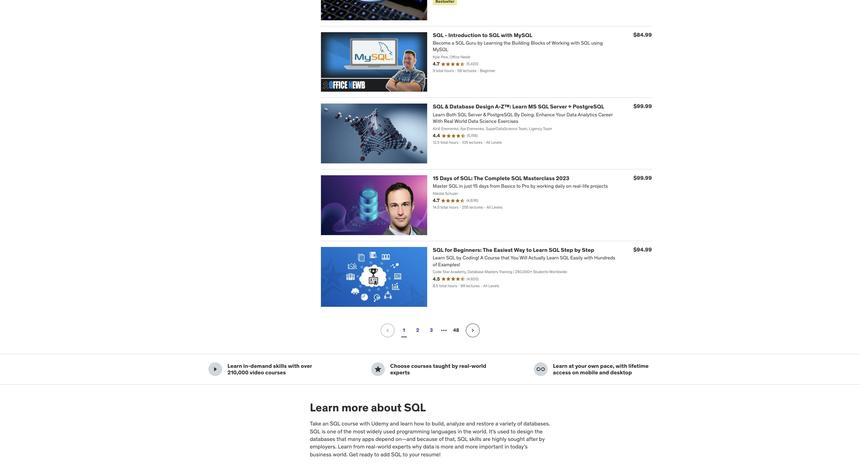 Task type: locate. For each thing, give the bounding box(es) containing it.
database
[[450, 103, 475, 110]]

0 horizontal spatial used
[[384, 428, 396, 435]]

0 horizontal spatial the
[[344, 428, 352, 435]]

learn right way
[[533, 247, 548, 254]]

1 horizontal spatial world.
[[473, 428, 488, 435]]

highly
[[492, 436, 507, 443]]

skills
[[273, 363, 287, 370], [470, 436, 482, 443]]

to right introduction
[[483, 31, 488, 38]]

1 vertical spatial world
[[378, 444, 391, 451]]

world
[[472, 363, 487, 370], [378, 444, 391, 451]]

1 vertical spatial $99.99
[[634, 175, 652, 182]]

1 step from the left
[[561, 247, 574, 254]]

learn up an
[[310, 401, 339, 415]]

video
[[250, 369, 264, 376]]

2 link
[[411, 324, 425, 338]]

courses
[[412, 363, 432, 370], [266, 369, 286, 376]]

3 medium image from the left
[[537, 366, 545, 374]]

complete
[[485, 175, 511, 182]]

and right own
[[600, 369, 610, 376]]

1 horizontal spatial medium image
[[374, 366, 382, 374]]

2 horizontal spatial the
[[535, 428, 543, 435]]

+
[[569, 103, 572, 110]]

choose courses taught by real-world experts
[[391, 363, 487, 376]]

more down that,
[[441, 444, 454, 451]]

learn left at
[[554, 363, 568, 370]]

1 vertical spatial in
[[505, 444, 510, 451]]

your
[[576, 363, 587, 370], [409, 452, 420, 458]]

to up sought on the right of page
[[511, 428, 516, 435]]

programming
[[397, 428, 430, 435]]

of up that in the left of the page
[[338, 428, 343, 435]]

because
[[417, 436, 438, 443]]

learn
[[401, 421, 413, 428]]

by inside choose courses taught by real-world experts
[[452, 363, 458, 370]]

desktop
[[611, 369, 633, 376]]

0 horizontal spatial in
[[458, 428, 463, 435]]

courses left taught
[[412, 363, 432, 370]]

1 vertical spatial world.
[[333, 452, 348, 458]]

2023
[[557, 175, 570, 182]]

variety
[[500, 421, 517, 428]]

2
[[417, 328, 420, 334]]

real- inside choose courses taught by real-world experts
[[460, 363, 472, 370]]

your down why on the left of the page
[[409, 452, 420, 458]]

0 horizontal spatial your
[[409, 452, 420, 458]]

learn
[[513, 103, 528, 110], [533, 247, 548, 254], [228, 363, 242, 370], [554, 363, 568, 370], [310, 401, 339, 415], [338, 444, 352, 451]]

2 medium image from the left
[[374, 366, 382, 374]]

1 horizontal spatial in
[[505, 444, 510, 451]]

0 horizontal spatial by
[[452, 363, 458, 370]]

0 vertical spatial world
[[472, 363, 487, 370]]

2 used from the left
[[498, 428, 510, 435]]

0 horizontal spatial more
[[342, 401, 369, 415]]

with left mysql
[[501, 31, 513, 38]]

databases
[[310, 436, 336, 443]]

1 used from the left
[[384, 428, 396, 435]]

medium image for learn at your own pace, with lifetime access on mobile and desktop
[[537, 366, 545, 374]]

used up highly
[[498, 428, 510, 435]]

in
[[458, 428, 463, 435], [505, 444, 510, 451]]

is up databases
[[322, 428, 326, 435]]

real- right taught
[[460, 363, 472, 370]]

learn down that in the left of the page
[[338, 444, 352, 451]]

of up the design
[[518, 421, 523, 428]]

easiest
[[494, 247, 513, 254]]

learn left in-
[[228, 363, 242, 370]]

ms
[[529, 103, 537, 110]]

0 vertical spatial by
[[575, 247, 581, 254]]

is right data
[[436, 444, 440, 451]]

a
[[496, 421, 499, 428]]

taught
[[433, 363, 451, 370]]

why
[[413, 444, 422, 451]]

1 horizontal spatial your
[[576, 363, 587, 370]]

1 horizontal spatial is
[[436, 444, 440, 451]]

world.
[[473, 428, 488, 435], [333, 452, 348, 458]]

world inside choose courses taught by real-world experts
[[472, 363, 487, 370]]

more up course
[[342, 401, 369, 415]]

1 horizontal spatial step
[[582, 247, 595, 254]]

2 step from the left
[[582, 247, 595, 254]]

1 vertical spatial skills
[[470, 436, 482, 443]]

2 the from the left
[[464, 428, 472, 435]]

the left easiest
[[483, 247, 493, 254]]

courses right video
[[266, 369, 286, 376]]

1 vertical spatial your
[[409, 452, 420, 458]]

world. left get at the left of the page
[[333, 452, 348, 458]]

the
[[474, 175, 484, 182], [483, 247, 493, 254]]

in down highly
[[505, 444, 510, 451]]

1 medium image from the left
[[211, 366, 219, 374]]

the down analyze
[[464, 428, 472, 435]]

0 horizontal spatial is
[[322, 428, 326, 435]]

1 horizontal spatial real-
[[460, 363, 472, 370]]

experts
[[391, 369, 410, 376], [393, 444, 411, 451]]

medium image for learn in-demand skills with over 210,000 video courses
[[211, 366, 219, 374]]

that
[[337, 436, 347, 443]]

of left "sql:"
[[454, 175, 459, 182]]

more
[[342, 401, 369, 415], [441, 444, 454, 451], [466, 444, 478, 451]]

design
[[517, 428, 534, 435]]

1
[[403, 328, 405, 334]]

used up depend
[[384, 428, 396, 435]]

world. down restore
[[473, 428, 488, 435]]

to right how
[[426, 421, 431, 428]]

with right pace,
[[616, 363, 628, 370]]

1 horizontal spatial used
[[498, 428, 510, 435]]

and
[[600, 369, 610, 376], [390, 421, 399, 428], [467, 421, 476, 428], [455, 444, 464, 451]]

after
[[527, 436, 538, 443]]

with inside 'take an sql course with udemy and learn how to build, analyze and restore a variety of databases. sql is one of the most widely used programming languages in the world. it's used to design the databases that many apps depend on—and because of that, sql skills are highly sought after by employers. learn from real-world experts why data is more and more important in today's business world. get ready to add sql to your resume!'
[[360, 421, 370, 428]]

used
[[384, 428, 396, 435], [498, 428, 510, 435]]

0 vertical spatial experts
[[391, 369, 410, 376]]

medium image
[[211, 366, 219, 374], [374, 366, 382, 374], [537, 366, 545, 374]]

1 horizontal spatial world
[[472, 363, 487, 370]]

previous page image
[[384, 327, 391, 334]]

real- down apps
[[366, 444, 378, 451]]

sql
[[433, 31, 444, 38], [489, 31, 500, 38], [433, 103, 444, 110], [538, 103, 549, 110], [512, 175, 523, 182], [433, 247, 444, 254], [549, 247, 560, 254], [404, 401, 426, 415], [330, 421, 341, 428], [310, 428, 321, 435], [458, 436, 468, 443], [391, 452, 402, 458]]

choose
[[391, 363, 410, 370]]

15 days of sql: the complete sql masterclass 2023 link
[[433, 175, 570, 182]]

$99.99 for sql & database design a-z™: learn ms sql server + postgresql
[[634, 103, 652, 110]]

0 vertical spatial world.
[[473, 428, 488, 435]]

$99.99
[[634, 103, 652, 110], [634, 175, 652, 182]]

sql for beginners: the easiest way to learn sql step by step link
[[433, 247, 595, 254]]

0 horizontal spatial step
[[561, 247, 574, 254]]

skills left are
[[470, 436, 482, 443]]

the right "sql:"
[[474, 175, 484, 182]]

0 horizontal spatial medium image
[[211, 366, 219, 374]]

0 vertical spatial in
[[458, 428, 463, 435]]

2 horizontal spatial by
[[575, 247, 581, 254]]

$99.99 for 15 days of sql: the complete sql masterclass 2023
[[634, 175, 652, 182]]

your right at
[[576, 363, 587, 370]]

skills right the demand
[[273, 363, 287, 370]]

1 horizontal spatial the
[[464, 428, 472, 435]]

3 the from the left
[[535, 428, 543, 435]]

1 vertical spatial real-
[[366, 444, 378, 451]]

way
[[514, 247, 526, 254]]

introduction
[[449, 31, 481, 38]]

and down that,
[[455, 444, 464, 451]]

1 $99.99 from the top
[[634, 103, 652, 110]]

about
[[371, 401, 402, 415]]

medium image left access
[[537, 366, 545, 374]]

1 horizontal spatial courses
[[412, 363, 432, 370]]

are
[[483, 436, 491, 443]]

analyze
[[447, 421, 465, 428]]

more left important
[[466, 444, 478, 451]]

2 vertical spatial by
[[540, 436, 545, 443]]

2 horizontal spatial medium image
[[537, 366, 545, 374]]

1 the from the left
[[344, 428, 352, 435]]

0 vertical spatial real-
[[460, 363, 472, 370]]

with up most
[[360, 421, 370, 428]]

z™:
[[501, 103, 512, 110]]

the down course
[[344, 428, 352, 435]]

with
[[501, 31, 513, 38], [288, 363, 300, 370], [616, 363, 628, 370], [360, 421, 370, 428]]

1 vertical spatial by
[[452, 363, 458, 370]]

with left over
[[288, 363, 300, 370]]

in down analyze
[[458, 428, 463, 435]]

1 vertical spatial experts
[[393, 444, 411, 451]]

widely
[[367, 428, 382, 435]]

medium image left 210,000
[[211, 366, 219, 374]]

and inside learn at your own pace, with lifetime access on mobile and desktop
[[600, 369, 610, 376]]

15 days of sql: the complete sql masterclass 2023
[[433, 175, 570, 182]]

a-
[[496, 103, 501, 110]]

sql - introduction to sql with mysql link
[[433, 31, 533, 38]]

1 horizontal spatial skills
[[470, 436, 482, 443]]

learn more about sql
[[310, 401, 426, 415]]

of
[[454, 175, 459, 182], [518, 421, 523, 428], [338, 428, 343, 435], [439, 436, 444, 443]]

0 horizontal spatial skills
[[273, 363, 287, 370]]

step
[[561, 247, 574, 254], [582, 247, 595, 254]]

learn in-demand skills with over 210,000 video courses
[[228, 363, 312, 376]]

0 horizontal spatial real-
[[366, 444, 378, 451]]

the down databases.
[[535, 428, 543, 435]]

medium image left choose
[[374, 366, 382, 374]]

0 horizontal spatial courses
[[266, 369, 286, 376]]

0 vertical spatial skills
[[273, 363, 287, 370]]

1 horizontal spatial by
[[540, 436, 545, 443]]

today's
[[511, 444, 528, 451]]

0 vertical spatial $99.99
[[634, 103, 652, 110]]

sql & database design a-z™: learn ms sql server + postgresql link
[[433, 103, 605, 110]]

2 $99.99 from the top
[[634, 175, 652, 182]]

1 vertical spatial the
[[483, 247, 493, 254]]

0 vertical spatial your
[[576, 363, 587, 370]]

0 horizontal spatial world
[[378, 444, 391, 451]]



Task type: vqa. For each thing, say whether or not it's contained in the screenshot.
the rightmost the skills
yes



Task type: describe. For each thing, give the bounding box(es) containing it.
learn inside learn in-demand skills with over 210,000 video courses
[[228, 363, 242, 370]]

at
[[569, 363, 575, 370]]

add
[[381, 452, 390, 458]]

next page image
[[470, 327, 477, 334]]

most
[[353, 428, 366, 435]]

restore
[[477, 421, 495, 428]]

sql & database design a-z™: learn ms sql server + postgresql
[[433, 103, 605, 110]]

employers.
[[310, 444, 337, 451]]

15
[[433, 175, 439, 182]]

&
[[445, 103, 449, 110]]

days
[[440, 175, 453, 182]]

how
[[414, 421, 425, 428]]

sql for beginners: the easiest way to learn sql step by step
[[433, 247, 595, 254]]

design
[[476, 103, 494, 110]]

depend
[[376, 436, 395, 443]]

beginners:
[[454, 247, 482, 254]]

learn inside 'take an sql course with udemy and learn how to build, analyze and restore a variety of databases. sql is one of the most widely used programming languages in the world. it's used to design the databases that many apps depend on—and because of that, sql skills are highly sought after by employers. learn from real-world experts why data is more and more important in today's business world. get ready to add sql to your resume!'
[[338, 444, 352, 451]]

210,000
[[228, 369, 249, 376]]

$94.99
[[634, 246, 652, 253]]

databases.
[[524, 421, 551, 428]]

course
[[342, 421, 359, 428]]

sought
[[508, 436, 525, 443]]

demand
[[251, 363, 272, 370]]

1 link
[[397, 324, 411, 338]]

on—and
[[396, 436, 416, 443]]

to left the add at bottom
[[375, 452, 380, 458]]

0 horizontal spatial world.
[[333, 452, 348, 458]]

to down on—and
[[403, 452, 408, 458]]

important
[[480, 444, 504, 451]]

take an sql course with udemy and learn how to build, analyze and restore a variety of databases. sql is one of the most widely used programming languages in the world. it's used to design the databases that many apps depend on—and because of that, sql skills are highly sought after by employers. learn from real-world experts why data is more and more important in today's business world. get ready to add sql to your resume!
[[310, 421, 551, 458]]

lifetime
[[629, 363, 649, 370]]

many
[[348, 436, 361, 443]]

of down languages
[[439, 436, 444, 443]]

in-
[[244, 363, 251, 370]]

ready
[[360, 452, 373, 458]]

resume!
[[421, 452, 441, 458]]

business
[[310, 452, 332, 458]]

skills inside 'take an sql course with udemy and learn how to build, analyze and restore a variety of databases. sql is one of the most widely used programming languages in the world. it's used to design the databases that many apps depend on—and because of that, sql skills are highly sought after by employers. learn from real-world experts why data is more and more important in today's business world. get ready to add sql to your resume!'
[[470, 436, 482, 443]]

mysql
[[514, 31, 533, 38]]

and left "learn"
[[390, 421, 399, 428]]

48
[[454, 328, 460, 334]]

experts inside choose courses taught by real-world experts
[[391, 369, 410, 376]]

and left restore
[[467, 421, 476, 428]]

courses inside choose courses taught by real-world experts
[[412, 363, 432, 370]]

get
[[349, 452, 358, 458]]

by inside 'take an sql course with udemy and learn how to build, analyze and restore a variety of databases. sql is one of the most widely used programming languages in the world. it's used to design the databases that many apps depend on—and because of that, sql skills are highly sought after by employers. learn from real-world experts why data is more and more important in today's business world. get ready to add sql to your resume!'
[[540, 436, 545, 443]]

medium image for choose courses taught by real-world experts
[[374, 366, 382, 374]]

learn inside learn at your own pace, with lifetime access on mobile and desktop
[[554, 363, 568, 370]]

for
[[445, 247, 453, 254]]

experts inside 'take an sql course with udemy and learn how to build, analyze and restore a variety of databases. sql is one of the most widely used programming languages in the world. it's used to design the databases that many apps depend on—and because of that, sql skills are highly sought after by employers. learn from real-world experts why data is more and more important in today's business world. get ready to add sql to your resume!'
[[393, 444, 411, 451]]

2 horizontal spatial more
[[466, 444, 478, 451]]

build,
[[432, 421, 446, 428]]

your inside 'take an sql course with udemy and learn how to build, analyze and restore a variety of databases. sql is one of the most widely used programming languages in the world. it's used to design the databases that many apps depend on—and because of that, sql skills are highly sought after by employers. learn from real-world experts why data is more and more important in today's business world. get ready to add sql to your resume!'
[[409, 452, 420, 458]]

3 link
[[425, 324, 439, 338]]

sql - introduction to sql with mysql
[[433, 31, 533, 38]]

1 horizontal spatial more
[[441, 444, 454, 451]]

world inside 'take an sql course with udemy and learn how to build, analyze and restore a variety of databases. sql is one of the most widely used programming languages in the world. it's used to design the databases that many apps depend on—and because of that, sql skills are highly sought after by employers. learn from real-world experts why data is more and more important in today's business world. get ready to add sql to your resume!'
[[378, 444, 391, 451]]

$84.99
[[634, 31, 652, 38]]

3
[[430, 328, 433, 334]]

access
[[554, 369, 572, 376]]

to right way
[[527, 247, 532, 254]]

mobile
[[581, 369, 599, 376]]

skills inside learn in-demand skills with over 210,000 video courses
[[273, 363, 287, 370]]

own
[[588, 363, 600, 370]]

courses inside learn in-demand skills with over 210,000 video courses
[[266, 369, 286, 376]]

ellipsis image
[[440, 327, 448, 335]]

0 vertical spatial the
[[474, 175, 484, 182]]

sql:
[[461, 175, 473, 182]]

udemy
[[372, 421, 389, 428]]

that,
[[445, 436, 457, 443]]

your inside learn at your own pace, with lifetime access on mobile and desktop
[[576, 363, 587, 370]]

with inside learn at your own pace, with lifetime access on mobile and desktop
[[616, 363, 628, 370]]

masterclass
[[524, 175, 555, 182]]

take
[[310, 421, 322, 428]]

1 vertical spatial is
[[436, 444, 440, 451]]

over
[[301, 363, 312, 370]]

learn at your own pace, with lifetime access on mobile and desktop
[[554, 363, 649, 376]]

-
[[445, 31, 448, 38]]

from
[[354, 444, 365, 451]]

postgresql
[[573, 103, 605, 110]]

one
[[327, 428, 336, 435]]

on
[[573, 369, 579, 376]]

0 vertical spatial is
[[322, 428, 326, 435]]

real- inside 'take an sql course with udemy and learn how to build, analyze and restore a variety of databases. sql is one of the most widely used programming languages in the world. it's used to design the databases that many apps depend on—and because of that, sql skills are highly sought after by employers. learn from real-world experts why data is more and more important in today's business world. get ready to add sql to your resume!'
[[366, 444, 378, 451]]

apps
[[363, 436, 375, 443]]

learn left ms
[[513, 103, 528, 110]]

pace,
[[601, 363, 615, 370]]

languages
[[431, 428, 457, 435]]

with inside learn in-demand skills with over 210,000 video courses
[[288, 363, 300, 370]]

server
[[551, 103, 568, 110]]

an
[[323, 421, 329, 428]]

it's
[[489, 428, 497, 435]]

data
[[424, 444, 435, 451]]



